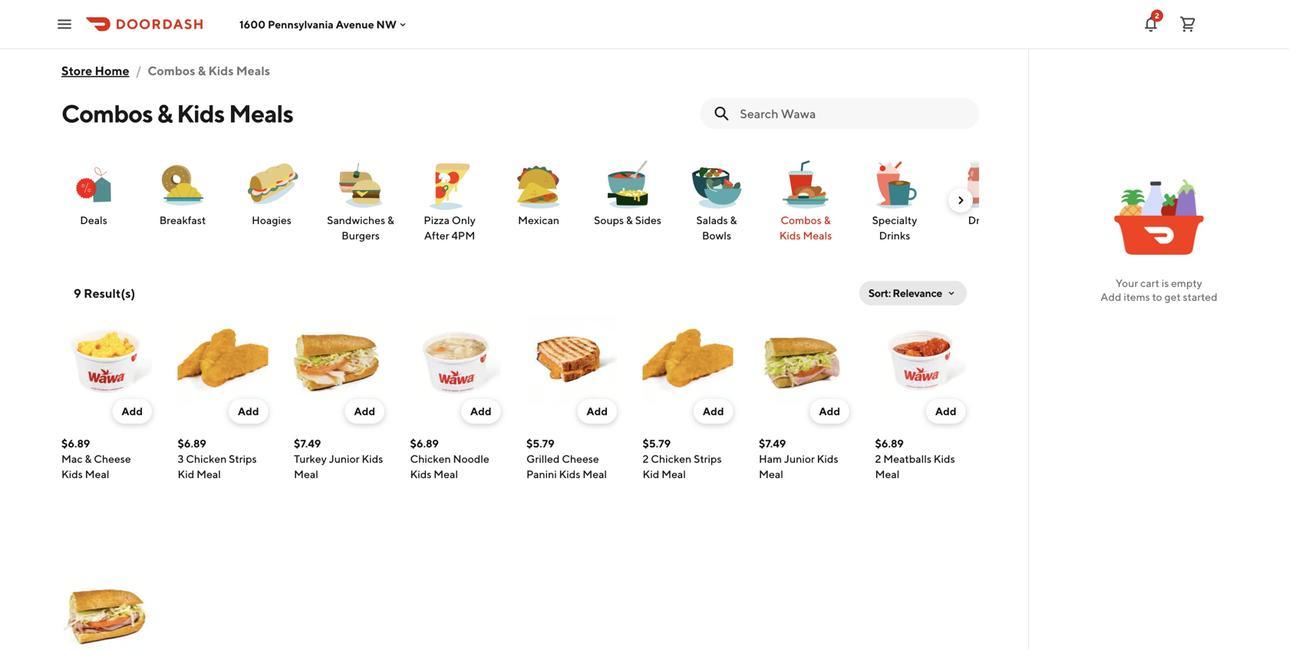 Task type: describe. For each thing, give the bounding box(es) containing it.
chicken for $5.79
[[651, 452, 692, 465]]

pennsylvania
[[268, 18, 334, 31]]

add for $6.89 2 meatballs kids meal
[[936, 405, 957, 418]]

$6.89 for chicken
[[410, 437, 439, 450]]

$5.79 for grilled
[[527, 437, 555, 450]]

add for $7.49 turkey junior kids meal
[[354, 405, 375, 418]]

2 horizontal spatial 2
[[1155, 11, 1160, 20]]

sandwiches & burgers image
[[333, 157, 388, 213]]

$7.49 ham junior kids meal
[[759, 437, 839, 481]]

hoagies
[[252, 214, 292, 226]]

turkey
[[294, 452, 327, 465]]

notification bell image
[[1142, 15, 1161, 33]]

pizza only after 4pm
[[424, 214, 476, 242]]

meals inside "combos & kids meals" link
[[803, 229, 832, 242]]

meal inside $7.49 ham junior kids meal
[[759, 468, 784, 481]]

grilled cheese panini kids meal image
[[527, 315, 617, 405]]

sandwiches
[[327, 214, 385, 226]]

& down the store home / combos & kids meals
[[157, 99, 172, 128]]

home
[[95, 63, 129, 78]]

kids inside $5.79 grilled cheese panini kids meal
[[559, 468, 581, 481]]

sandwiches & burgers link
[[322, 157, 399, 244]]

$7.49 turkey junior kids meal
[[294, 437, 383, 481]]

3
[[178, 452, 184, 465]]

specialty drinks
[[872, 214, 918, 242]]

chicken inside $6.89 chicken noodle kids meal
[[410, 452, 451, 465]]

roast beef junior kids meal image
[[61, 571, 152, 650]]

noodle
[[453, 452, 490, 465]]

kids inside $7.49 turkey junior kids meal
[[362, 452, 383, 465]]

kids inside $6.89 mac & cheese kids meal
[[61, 468, 83, 481]]

pizza only after 4pm link
[[411, 157, 488, 244]]

meatballs
[[884, 452, 932, 465]]

kids inside $7.49 ham junior kids meal
[[817, 452, 839, 465]]

next image
[[955, 194, 967, 206]]

& inside combos & kids meals
[[824, 214, 831, 226]]

$6.89 2 meatballs kids meal
[[875, 437, 955, 481]]

1600 pennsylvania avenue nw button
[[239, 18, 409, 31]]

1600
[[239, 18, 266, 31]]

add for $6.89 mac & cheese kids meal
[[122, 405, 143, 418]]

kids inside combos & kids meals
[[780, 229, 801, 242]]

mac & cheese kids meal image
[[61, 315, 152, 405]]

combos & kids meals image
[[778, 157, 834, 213]]

deals
[[80, 214, 107, 226]]

chicken for $6.89
[[186, 452, 227, 465]]

1 horizontal spatial drinks
[[968, 214, 1000, 226]]

soups & sides image
[[600, 157, 656, 213]]

junior for ham
[[784, 452, 815, 465]]

sort: relevance
[[869, 287, 943, 299]]

9 result(s)
[[74, 286, 135, 301]]

meal inside $6.89 mac & cheese kids meal
[[85, 468, 109, 481]]

sort:
[[869, 287, 891, 299]]

2 for $5.79 2 chicken strips kid meal
[[643, 452, 649, 465]]

4pm
[[452, 229, 475, 242]]

Search Wawa search field
[[740, 105, 967, 122]]

add for $7.49 ham junior kids meal
[[819, 405, 841, 418]]

kid for 2
[[643, 468, 660, 481]]

grilled
[[527, 452, 560, 465]]

specialty drinks image
[[867, 157, 923, 213]]

drinks inside 'specialty drinks'
[[879, 229, 911, 242]]

combos inside combos & kids meals
[[781, 214, 822, 226]]

/
[[136, 63, 141, 78]]

add for $5.79 grilled cheese panini kids meal
[[587, 405, 608, 418]]

open menu image
[[55, 15, 74, 33]]

your
[[1116, 277, 1139, 289]]

nw
[[376, 18, 397, 31]]

store home / combos & kids meals
[[61, 63, 270, 78]]

after
[[424, 229, 449, 242]]

cart
[[1141, 277, 1160, 289]]

to
[[1153, 291, 1163, 303]]

$6.89 mac & cheese kids meal
[[61, 437, 131, 481]]

$5.79 2 chicken strips kid meal
[[643, 437, 722, 481]]

specialty drinks link
[[857, 157, 933, 244]]

store home link
[[61, 55, 129, 86]]



Task type: vqa. For each thing, say whether or not it's contained in the screenshot.
Store Home / Combos & Kids Meals
yes



Task type: locate. For each thing, give the bounding box(es) containing it.
meal inside $6.89 2 meatballs kids meal
[[875, 468, 900, 481]]

1 horizontal spatial 2
[[875, 452, 882, 465]]

kid inside $6.89 3 chicken strips kid meal
[[178, 468, 194, 481]]

0 horizontal spatial chicken
[[186, 452, 227, 465]]

& right /
[[198, 63, 206, 78]]

$7.49 up ham
[[759, 437, 786, 450]]

2 $5.79 from the left
[[643, 437, 671, 450]]

strips right 3 on the bottom
[[229, 452, 257, 465]]

& inside salads & bowls
[[730, 214, 737, 226]]

junior
[[329, 452, 360, 465], [784, 452, 815, 465]]

kids inside $6.89 2 meatballs kids meal
[[934, 452, 955, 465]]

get
[[1165, 291, 1181, 303]]

1 horizontal spatial cheese
[[562, 452, 599, 465]]

breakfast
[[159, 214, 206, 226]]

1 vertical spatial drinks
[[879, 229, 911, 242]]

drinks link
[[946, 157, 1022, 229]]

$5.79 grilled cheese panini kids meal
[[527, 437, 607, 481]]

$6.89 chicken noodle kids meal
[[410, 437, 490, 481]]

$7.49 up turkey
[[294, 437, 321, 450]]

3 chicken strips kid meal image
[[178, 315, 268, 405]]

cheese right mac
[[94, 452, 131, 465]]

started
[[1183, 291, 1218, 303]]

add up $6.89 3 chicken strips kid meal
[[238, 405, 259, 418]]

3 meal from the left
[[294, 468, 318, 481]]

only
[[452, 214, 476, 226]]

drinks down the specialty
[[879, 229, 911, 242]]

drinks
[[968, 214, 1000, 226], [879, 229, 911, 242]]

0 horizontal spatial kid
[[178, 468, 194, 481]]

add up $7.49 turkey junior kids meal
[[354, 405, 375, 418]]

strips for 3 chicken strips kid meal
[[229, 452, 257, 465]]

salads & bowls
[[697, 214, 737, 242]]

0 horizontal spatial junior
[[329, 452, 360, 465]]

$7.49
[[294, 437, 321, 450], [759, 437, 786, 450]]

bowls
[[702, 229, 732, 242]]

$5.79
[[527, 437, 555, 450], [643, 437, 671, 450]]

1 horizontal spatial strips
[[694, 452, 722, 465]]

add up $5.79 grilled cheese panini kids meal at the bottom left of page
[[587, 405, 608, 418]]

1 $6.89 from the left
[[61, 437, 90, 450]]

junior right ham
[[784, 452, 815, 465]]

1 cheese from the left
[[94, 452, 131, 465]]

2 meal from the left
[[197, 468, 221, 481]]

0 horizontal spatial strips
[[229, 452, 257, 465]]

& right salads
[[730, 214, 737, 226]]

junior for turkey
[[329, 452, 360, 465]]

2 horizontal spatial chicken
[[651, 452, 692, 465]]

2 junior from the left
[[784, 452, 815, 465]]

2 $7.49 from the left
[[759, 437, 786, 450]]

add up $6.89 mac & cheese kids meal
[[122, 405, 143, 418]]

chicken inside $6.89 3 chicken strips kid meal
[[186, 452, 227, 465]]

add up $6.89 2 meatballs kids meal
[[936, 405, 957, 418]]

burgers
[[342, 229, 380, 242]]

strips inside '$5.79 2 chicken strips kid meal'
[[694, 452, 722, 465]]

7 meal from the left
[[759, 468, 784, 481]]

1 horizontal spatial kid
[[643, 468, 660, 481]]

$6.89 inside $6.89 chicken noodle kids meal
[[410, 437, 439, 450]]

combos down combos & kids meals image
[[781, 214, 822, 226]]

add for $5.79 2 chicken strips kid meal
[[703, 405, 724, 418]]

$5.79 inside $5.79 grilled cheese panini kids meal
[[527, 437, 555, 450]]

soups
[[594, 214, 624, 226]]

chicken noodle kids meal image
[[410, 315, 501, 405]]

store
[[61, 63, 92, 78]]

$6.89 inside $6.89 2 meatballs kids meal
[[875, 437, 904, 450]]

&
[[198, 63, 206, 78], [157, 99, 172, 128], [388, 214, 394, 226], [626, 214, 633, 226], [730, 214, 737, 226], [824, 214, 831, 226], [85, 452, 92, 465]]

kid
[[178, 468, 194, 481], [643, 468, 660, 481]]

2 kid from the left
[[643, 468, 660, 481]]

salads
[[697, 214, 728, 226]]

strips left ham
[[694, 452, 722, 465]]

2 $6.89 from the left
[[178, 437, 206, 450]]

cheese inside $6.89 mac & cheese kids meal
[[94, 452, 131, 465]]

specialty
[[872, 214, 918, 226]]

$6.89
[[61, 437, 90, 450], [178, 437, 206, 450], [410, 437, 439, 450], [875, 437, 904, 450]]

3 $6.89 from the left
[[410, 437, 439, 450]]

2 cheese from the left
[[562, 452, 599, 465]]

breakfast image
[[155, 157, 210, 213]]

1 horizontal spatial chicken
[[410, 452, 451, 465]]

meal inside $5.79 grilled cheese panini kids meal
[[583, 468, 607, 481]]

kids
[[208, 63, 234, 78], [177, 99, 225, 128], [780, 229, 801, 242], [362, 452, 383, 465], [817, 452, 839, 465], [934, 452, 955, 465], [61, 468, 83, 481], [410, 468, 432, 481], [559, 468, 581, 481]]

2 strips from the left
[[694, 452, 722, 465]]

4 $6.89 from the left
[[875, 437, 904, 450]]

kid inside '$5.79 2 chicken strips kid meal'
[[643, 468, 660, 481]]

2
[[1155, 11, 1160, 20], [643, 452, 649, 465], [875, 452, 882, 465]]

1 horizontal spatial combos & kids meals
[[780, 214, 832, 242]]

$5.79 for 2
[[643, 437, 671, 450]]

strips inside $6.89 3 chicken strips kid meal
[[229, 452, 257, 465]]

add button
[[112, 399, 152, 424], [112, 399, 152, 424], [229, 399, 268, 424], [229, 399, 268, 424], [345, 399, 385, 424], [345, 399, 385, 424], [461, 399, 501, 424], [461, 399, 501, 424], [578, 399, 617, 424], [578, 399, 617, 424], [694, 399, 733, 424], [694, 399, 733, 424], [810, 399, 850, 424], [810, 399, 850, 424], [926, 399, 966, 424], [926, 399, 966, 424]]

$7.49 for ham
[[759, 437, 786, 450]]

combos & kids meals link
[[768, 157, 844, 244]]

0 vertical spatial combos & kids meals
[[61, 99, 293, 128]]

cheese right the grilled
[[562, 452, 599, 465]]

combos & kids meals down combos & kids meals image
[[780, 214, 832, 242]]

pizza only after 4pm image
[[422, 157, 477, 213]]

add up $7.49 ham junior kids meal at the right
[[819, 405, 841, 418]]

mexican link
[[500, 157, 577, 229]]

meal inside $6.89 3 chicken strips kid meal
[[197, 468, 221, 481]]

1 vertical spatial combos & kids meals
[[780, 214, 832, 242]]

4 meal from the left
[[434, 468, 458, 481]]

soups & sides
[[594, 214, 662, 226]]

drinks down drinks image
[[968, 214, 1000, 226]]

chicken
[[186, 452, 227, 465], [410, 452, 451, 465], [651, 452, 692, 465]]

add up '$5.79 2 chicken strips kid meal' at the bottom of page
[[703, 405, 724, 418]]

cheese
[[94, 452, 131, 465], [562, 452, 599, 465]]

2 inside $6.89 2 meatballs kids meal
[[875, 452, 882, 465]]

2 for $6.89 2 meatballs kids meal
[[875, 452, 882, 465]]

meal inside $6.89 chicken noodle kids meal
[[434, 468, 458, 481]]

pizza
[[424, 214, 450, 226]]

deals image
[[66, 157, 121, 213]]

1600 pennsylvania avenue nw
[[239, 18, 397, 31]]

3 chicken from the left
[[651, 452, 692, 465]]

2 inside '$5.79 2 chicken strips kid meal'
[[643, 452, 649, 465]]

deals link
[[55, 157, 132, 229]]

ham junior kids meal image
[[759, 315, 850, 405]]

$6.89 for 2
[[875, 437, 904, 450]]

strips for 2 chicken strips kid meal
[[694, 452, 722, 465]]

empty
[[1171, 277, 1203, 289]]

0 vertical spatial meals
[[236, 63, 270, 78]]

1 kid from the left
[[178, 468, 194, 481]]

salads & bowls image
[[689, 157, 745, 213]]

avenue
[[336, 18, 374, 31]]

meals down 1600
[[236, 63, 270, 78]]

mexican
[[518, 214, 560, 226]]

result(s)
[[84, 286, 135, 301]]

sides
[[635, 214, 662, 226]]

1 vertical spatial meals
[[229, 99, 293, 128]]

$7.49 inside $7.49 turkey junior kids meal
[[294, 437, 321, 450]]

items
[[1124, 291, 1150, 303]]

junior inside $7.49 turkey junior kids meal
[[329, 452, 360, 465]]

$6.89 for 3
[[178, 437, 206, 450]]

& inside $6.89 mac & cheese kids meal
[[85, 452, 92, 465]]

2 chicken from the left
[[410, 452, 451, 465]]

hoagies image
[[244, 157, 299, 213]]

9
[[74, 286, 81, 301]]

turkey junior kids meal image
[[294, 315, 385, 405]]

add inside your cart is empty add items to get started
[[1101, 291, 1122, 303]]

$6.89 inside $6.89 mac & cheese kids meal
[[61, 437, 90, 450]]

8 meal from the left
[[875, 468, 900, 481]]

sandwiches & burgers
[[327, 214, 394, 242]]

combos
[[148, 63, 195, 78], [61, 99, 153, 128], [781, 214, 822, 226]]

& right "sandwiches"
[[388, 214, 394, 226]]

1 vertical spatial combos
[[61, 99, 153, 128]]

breakfast link
[[144, 157, 221, 229]]

1 chicken from the left
[[186, 452, 227, 465]]

2 chicken strips kid meal image
[[643, 315, 733, 405]]

0 vertical spatial drinks
[[968, 214, 1000, 226]]

1 $5.79 from the left
[[527, 437, 555, 450]]

kid for 3
[[178, 468, 194, 481]]

0 horizontal spatial $5.79
[[527, 437, 555, 450]]

$7.49 inside $7.49 ham junior kids meal
[[759, 437, 786, 450]]

your cart is empty add items to get started
[[1101, 277, 1218, 303]]

1 horizontal spatial $5.79
[[643, 437, 671, 450]]

1 horizontal spatial junior
[[784, 452, 815, 465]]

& right mac
[[85, 452, 92, 465]]

mac
[[61, 452, 83, 465]]

combos & kids meals down the store home / combos & kids meals
[[61, 99, 293, 128]]

0 horizontal spatial $7.49
[[294, 437, 321, 450]]

1 horizontal spatial $7.49
[[759, 437, 786, 450]]

add up the noodle
[[470, 405, 492, 418]]

0 items, open order cart image
[[1179, 15, 1197, 33]]

& left sides
[[626, 214, 633, 226]]

1 meal from the left
[[85, 468, 109, 481]]

meal inside $7.49 turkey junior kids meal
[[294, 468, 318, 481]]

$5.79 inside '$5.79 2 chicken strips kid meal'
[[643, 437, 671, 450]]

& inside "sandwiches & burgers"
[[388, 214, 394, 226]]

meals
[[236, 63, 270, 78], [229, 99, 293, 128], [803, 229, 832, 242]]

combos & kids meals
[[61, 99, 293, 128], [780, 214, 832, 242]]

5 meal from the left
[[583, 468, 607, 481]]

is
[[1162, 277, 1169, 289]]

$7.49 for turkey
[[294, 437, 321, 450]]

cheese inside $5.79 grilled cheese panini kids meal
[[562, 452, 599, 465]]

0 horizontal spatial cheese
[[94, 452, 131, 465]]

ham
[[759, 452, 782, 465]]

add down your
[[1101, 291, 1122, 303]]

1 strips from the left
[[229, 452, 257, 465]]

2 vertical spatial combos
[[781, 214, 822, 226]]

$6.89 for mac
[[61, 437, 90, 450]]

0 horizontal spatial 2
[[643, 452, 649, 465]]

strips
[[229, 452, 257, 465], [694, 452, 722, 465]]

1 junior from the left
[[329, 452, 360, 465]]

junior inside $7.49 ham junior kids meal
[[784, 452, 815, 465]]

2 meatballs kids meal image
[[875, 315, 966, 405]]

meal
[[85, 468, 109, 481], [197, 468, 221, 481], [294, 468, 318, 481], [434, 468, 458, 481], [583, 468, 607, 481], [662, 468, 686, 481], [759, 468, 784, 481], [875, 468, 900, 481]]

combos down home
[[61, 99, 153, 128]]

meal inside '$5.79 2 chicken strips kid meal'
[[662, 468, 686, 481]]

mexican image
[[511, 157, 566, 213]]

relevance
[[893, 287, 943, 299]]

6 meal from the left
[[662, 468, 686, 481]]

0 horizontal spatial drinks
[[879, 229, 911, 242]]

combos right /
[[148, 63, 195, 78]]

0 vertical spatial combos
[[148, 63, 195, 78]]

junior right turkey
[[329, 452, 360, 465]]

kids inside $6.89 chicken noodle kids meal
[[410, 468, 432, 481]]

add for $6.89 chicken noodle kids meal
[[470, 405, 492, 418]]

$6.89 3 chicken strips kid meal
[[178, 437, 257, 481]]

& down combos & kids meals image
[[824, 214, 831, 226]]

chicken inside '$5.79 2 chicken strips kid meal'
[[651, 452, 692, 465]]

drinks image
[[956, 157, 1012, 213]]

1 $7.49 from the left
[[294, 437, 321, 450]]

soups & sides link
[[590, 157, 666, 229]]

add
[[1101, 291, 1122, 303], [122, 405, 143, 418], [238, 405, 259, 418], [354, 405, 375, 418], [470, 405, 492, 418], [587, 405, 608, 418], [703, 405, 724, 418], [819, 405, 841, 418], [936, 405, 957, 418]]

2 vertical spatial meals
[[803, 229, 832, 242]]

panini
[[527, 468, 557, 481]]

hoagies link
[[233, 157, 310, 229]]

salads & bowls link
[[679, 157, 755, 244]]

add for $6.89 3 chicken strips kid meal
[[238, 405, 259, 418]]

meals up hoagies image in the top left of the page
[[229, 99, 293, 128]]

0 horizontal spatial combos & kids meals
[[61, 99, 293, 128]]

sort: relevance button
[[860, 281, 967, 305]]

meals down combos & kids meals image
[[803, 229, 832, 242]]

$6.89 inside $6.89 3 chicken strips kid meal
[[178, 437, 206, 450]]



